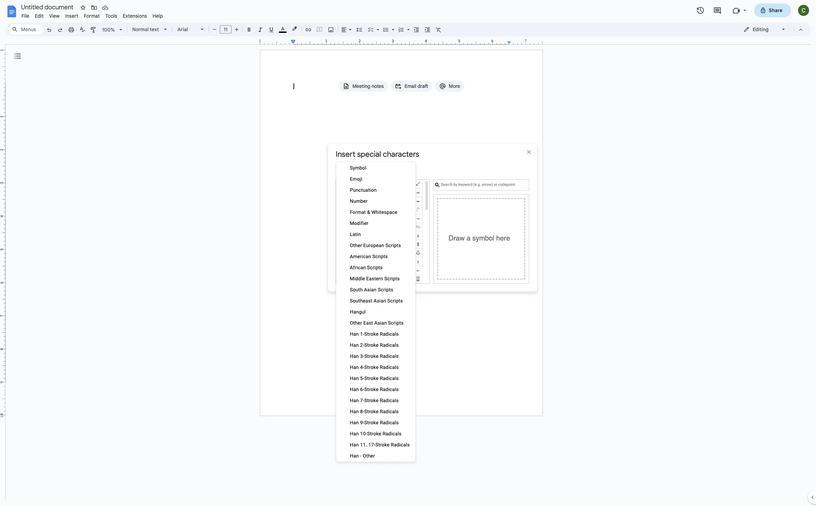 Task type: describe. For each thing, give the bounding box(es) containing it.
number
[[350, 198, 368, 204]]

1
[[259, 38, 261, 43]]

other east asian scripts
[[350, 320, 404, 326]]

main toolbar
[[43, 0, 444, 327]]

han 6-stroke radicals
[[350, 387, 399, 392]]

⇜
[[391, 242, 394, 247]]

Rename text field
[[19, 3, 78, 11]]

⇡
[[348, 250, 351, 256]]

han for han 7-stroke radicals
[[350, 398, 359, 404]]

tools
[[105, 13, 117, 19]]

↺
[[356, 216, 359, 221]]

↧
[[365, 198, 368, 204]]

han for han 1-stroke radicals
[[350, 331, 359, 337]]

4-
[[360, 365, 365, 370]]

↹
[[347, 216, 352, 221]]

american scripts
[[350, 254, 388, 259]]

radicals for han 1-stroke radicals
[[380, 331, 399, 337]]

other european scripts
[[350, 243, 401, 248]]

6-
[[360, 387, 365, 392]]

↱
[[364, 207, 369, 213]]

↣
[[417, 190, 420, 195]]

Font size text field
[[220, 25, 231, 34]]

Zoom field
[[99, 25, 125, 35]]

han for han 5-stroke radicals
[[350, 376, 359, 381]]

Font size field
[[220, 25, 234, 34]]

⇹
[[382, 268, 385, 273]]

text
[[150, 26, 159, 33]]

2 vertical spatial asian
[[375, 320, 387, 326]]

african scripts
[[350, 265, 383, 271]]

⇿
[[348, 276, 351, 282]]

han 5-stroke radicals
[[350, 376, 399, 381]]

normal text
[[132, 26, 159, 33]]

⇎
[[356, 233, 359, 239]]

radicals for han 2-stroke radicals
[[380, 343, 399, 348]]

insert special characters
[[336, 150, 420, 159]]

insert special characters heading
[[336, 150, 420, 159]]

normal
[[132, 26, 149, 33]]

insert for insert
[[65, 13, 78, 19]]

2-
[[360, 343, 365, 348]]

punctuation
[[350, 187, 377, 193]]

help menu item
[[150, 12, 166, 20]]

emoji
[[350, 176, 363, 182]]

han 8-stroke radicals
[[350, 409, 399, 415]]

text color image
[[279, 25, 287, 33]]

⍆
[[365, 276, 368, 282]]

insert image image
[[327, 25, 335, 34]]

⇵
[[347, 268, 352, 273]]

⇗
[[348, 242, 351, 247]]

↰
[[356, 207, 360, 213]]

top margin image
[[0, 50, 5, 85]]

han for han 3-stroke radicals
[[350, 354, 359, 359]]

⇟
[[417, 242, 420, 247]]

radicals for han 8-stroke radicals
[[380, 409, 399, 415]]

tools menu item
[[103, 12, 120, 20]]

8-
[[360, 409, 365, 415]]

⇛
[[382, 242, 385, 247]]

radicals for han 3-stroke radicals
[[380, 354, 399, 359]]

⇯
[[382, 259, 385, 265]]

right margin image
[[508, 39, 543, 44]]

format & whitespace
[[350, 210, 398, 215]]

han 4-stroke radicals
[[350, 365, 399, 370]]

⇘
[[356, 242, 359, 247]]

⇥
[[381, 250, 386, 256]]

symbol option
[[340, 165, 357, 172]]

han 7-stroke radicals
[[350, 398, 399, 404]]

menu bar banner
[[0, 0, 817, 507]]

stroke for 6-
[[365, 387, 379, 392]]

view
[[49, 13, 60, 19]]

european
[[364, 243, 385, 248]]

stroke for 9-
[[365, 420, 379, 426]]

↴
[[390, 207, 395, 213]]

view menu item
[[46, 12, 62, 20]]

styles list. normal text selected. option
[[132, 25, 160, 34]]

↝
[[365, 190, 368, 195]]

share
[[769, 7, 783, 14]]

insert for insert special characters
[[336, 150, 356, 159]]

↷
[[416, 207, 421, 213]]

han 9-stroke radicals
[[350, 420, 399, 426]]

⇅
[[364, 224, 369, 230]]

bottom margin image
[[0, 381, 5, 416]]

↻
[[365, 216, 368, 221]]

han for han 8-stroke radicals
[[350, 409, 359, 415]]

han for han - other
[[350, 453, 359, 459]]

han for han 2-stroke radicals
[[350, 343, 359, 348]]

⇄
[[355, 224, 360, 230]]

radicals for han 9-stroke radicals
[[380, 420, 399, 426]]

1-
[[360, 331, 365, 337]]

latin
[[350, 232, 361, 237]]

2 vertical spatial other
[[363, 453, 375, 459]]

asian for south
[[364, 287, 377, 293]]

editing
[[753, 26, 769, 33]]

help
[[153, 13, 163, 19]]

menu inside insert special characters application
[[337, 162, 416, 462]]

↵
[[399, 207, 404, 213]]

stroke for 10-
[[367, 431, 382, 437]]

Star checkbox
[[78, 3, 88, 12]]

↾
[[391, 216, 394, 221]]

mode and view toolbar
[[739, 23, 807, 36]]

⇣
[[365, 250, 368, 256]]

⇢
[[355, 250, 360, 256]]

⍏
[[391, 276, 394, 282]]

southeast
[[350, 298, 373, 304]]



Task type: locate. For each thing, give the bounding box(es) containing it.
stroke up the han 5-stroke radicals
[[365, 365, 379, 370]]

7 han from the top
[[350, 398, 359, 404]]

highlight color image
[[291, 25, 299, 33]]

5 han from the top
[[350, 376, 359, 381]]

stroke down han 10-stroke radicals
[[376, 442, 390, 448]]

han left -
[[350, 453, 359, 459]]

format menu item
[[81, 12, 103, 20]]

↞
[[374, 190, 377, 195]]

10 han from the top
[[350, 431, 359, 437]]

⍈
[[382, 276, 385, 282]]

checklist menu image
[[375, 25, 380, 27]]

0 vertical spatial format
[[84, 13, 100, 19]]

han for han 10-stroke radicals
[[350, 431, 359, 437]]

⇍
[[347, 233, 351, 239]]

1 vertical spatial insert
[[336, 150, 356, 159]]

radicals down the han 5-stroke radicals
[[380, 387, 399, 392]]

format for format & whitespace
[[350, 210, 366, 215]]

1 vertical spatial asian
[[374, 298, 386, 304]]

asian down ⍆ at the left bottom
[[364, 287, 377, 293]]

stroke for 2-
[[365, 343, 379, 348]]

1 horizontal spatial insert
[[336, 150, 356, 159]]

eastern
[[366, 276, 383, 282]]

asian for southeast
[[374, 298, 386, 304]]

file
[[21, 13, 29, 19]]

radicals for han 10-stroke radicals
[[383, 431, 402, 437]]

12 han from the top
[[350, 453, 359, 459]]

radicals down han 1-stroke radicals
[[380, 343, 399, 348]]

↽
[[382, 216, 385, 221]]

stroke up han 4-stroke radicals
[[365, 354, 379, 359]]

3 han from the top
[[350, 354, 359, 359]]

other down hangul
[[350, 320, 362, 326]]

southeast asian scripts
[[350, 298, 403, 304]]

other
[[350, 243, 362, 248], [350, 320, 362, 326], [363, 453, 375, 459]]

radicals up han 8-stroke radicals
[[380, 398, 399, 404]]

han left '10-'
[[350, 431, 359, 437]]

⇝
[[400, 242, 403, 247]]

⇩
[[416, 250, 421, 256]]

↭
[[417, 198, 420, 204]]

han left 9-
[[350, 420, 359, 426]]

han left '1-'
[[350, 331, 359, 337]]

font list. arial selected. option
[[178, 25, 197, 34]]

stroke for 5-
[[365, 376, 379, 381]]

↳
[[381, 207, 386, 213]]

radicals up han 10-stroke radicals
[[380, 420, 399, 426]]

⇭
[[365, 259, 368, 265]]

stroke for 8-
[[365, 409, 379, 415]]

insert menu item
[[62, 12, 81, 20]]

insert down star option
[[65, 13, 78, 19]]

9-
[[360, 420, 365, 426]]

left margin image
[[260, 39, 295, 44]]

Zoom text field
[[100, 25, 117, 35]]

0 vertical spatial other
[[350, 243, 362, 248]]

han for han 4-stroke radicals
[[350, 365, 359, 370]]

han 11..17-stroke radicals
[[350, 442, 410, 448]]

han for han 11..17-stroke radicals
[[350, 442, 359, 448]]

hangul
[[350, 309, 366, 315]]

insert special characters application
[[0, 0, 817, 507]]

radicals down han 3-stroke radicals
[[380, 365, 399, 370]]

2 han from the top
[[350, 343, 359, 348]]

radicals down other east asian scripts
[[380, 331, 399, 337]]

↼
[[373, 216, 377, 221]]

south asian scripts
[[350, 287, 394, 293]]

insert up "symbol" option
[[336, 150, 356, 159]]

extensions
[[123, 13, 147, 19]]

han left 3- on the left of page
[[350, 354, 359, 359]]

⇁
[[417, 216, 420, 221]]

han for han 6-stroke radicals
[[350, 387, 359, 392]]

han 3-stroke radicals
[[350, 354, 399, 359]]

stroke up han 3-stroke radicals
[[365, 343, 379, 348]]

11 han from the top
[[350, 442, 359, 448]]

stroke down the han 5-stroke radicals
[[365, 387, 379, 392]]

format down star option
[[84, 13, 100, 19]]

han left 5-
[[350, 376, 359, 381]]

stroke up han 8-stroke radicals
[[365, 398, 379, 404]]

3-
[[360, 354, 365, 359]]

0 horizontal spatial format
[[84, 13, 100, 19]]

⍅
[[356, 276, 359, 282]]

han 10-stroke radicals
[[350, 431, 402, 437]]

10-
[[360, 431, 367, 437]]

1 vertical spatial format
[[350, 210, 366, 215]]

symbol inside option
[[340, 166, 357, 171]]

editing button
[[739, 24, 791, 35]]

⍐
[[400, 276, 403, 282]]

han 2-stroke radicals
[[350, 343, 399, 348]]

⇶
[[356, 268, 359, 273]]

middle eastern scripts
[[350, 276, 400, 282]]

insert
[[65, 13, 78, 19], [336, 150, 356, 159]]

other for other east asian scripts
[[350, 320, 362, 326]]

stroke for 4-
[[365, 365, 379, 370]]

⇳
[[417, 259, 420, 265]]

⇤
[[373, 250, 378, 256]]

radicals up han 6-stroke radicals
[[380, 376, 399, 381]]

edit menu item
[[32, 12, 46, 20]]

format inside 'menu item'
[[84, 13, 100, 19]]

⇃
[[348, 224, 351, 230]]

han left "6-"
[[350, 387, 359, 392]]

share button
[[755, 3, 792, 17]]

↙
[[416, 181, 421, 187]]

→
[[355, 181, 360, 187]]

menu bar containing file
[[19, 9, 166, 20]]

stroke for 7-
[[365, 398, 379, 404]]

radicals up han 9-stroke radicals
[[380, 409, 399, 415]]

↜
[[356, 190, 359, 195]]

7-
[[360, 398, 365, 404]]

radicals down han 10-stroke radicals
[[391, 442, 410, 448]]

menu
[[337, 162, 416, 462]]

han left 7-
[[350, 398, 359, 404]]

1 vertical spatial other
[[350, 320, 362, 326]]

menu bar inside menu bar banner
[[19, 9, 166, 20]]

⍇
[[374, 276, 377, 282]]

⇷
[[365, 268, 368, 273]]

radicals down han 2-stroke radicals
[[380, 354, 399, 359]]

han left the 11..17-
[[350, 442, 359, 448]]

symbol
[[350, 165, 367, 171], [340, 166, 357, 171]]

8 han from the top
[[350, 409, 359, 415]]

stroke down han 9-stroke radicals
[[367, 431, 382, 437]]

symbol inside 'menu'
[[350, 165, 367, 171]]

⇋
[[416, 224, 421, 230]]

menu containing symbol
[[337, 162, 416, 462]]

scripts
[[386, 243, 401, 248], [373, 254, 388, 259], [367, 265, 383, 271], [385, 276, 400, 282], [378, 287, 394, 293], [388, 298, 403, 304], [388, 320, 404, 326]]

file menu item
[[19, 12, 32, 20]]

han for han 9-stroke radicals
[[350, 420, 359, 426]]

radicals for han 5-stroke radicals
[[380, 376, 399, 381]]

stroke down han 7-stroke radicals
[[365, 409, 379, 415]]

Menus field
[[9, 25, 43, 34]]

radicals up han 11..17-stroke radicals
[[383, 431, 402, 437]]

east
[[364, 320, 373, 326]]

1 han from the top
[[350, 331, 359, 337]]

⇕
[[417, 233, 420, 239]]

african
[[350, 265, 366, 271]]

⍗
[[417, 276, 420, 282]]

radicals for han 4-stroke radicals
[[380, 365, 399, 370]]

Search by keyword (e.g. arrow) or codepoint text field
[[441, 180, 527, 189]]

format for format
[[84, 13, 100, 19]]

11..17-
[[360, 442, 376, 448]]

⇽
[[417, 268, 420, 273]]

radicals for han 6-stroke radicals
[[380, 387, 399, 392]]

radicals for han 7-stroke radicals
[[380, 398, 399, 404]]

↲
[[373, 207, 377, 213]]

⇚
[[374, 242, 377, 247]]

radicals for han 11..17-stroke radicals
[[391, 442, 410, 448]]

characters
[[383, 150, 420, 159]]

-
[[360, 453, 362, 459]]

⇫
[[348, 259, 351, 265]]

menu bar
[[19, 9, 166, 20]]

↛
[[347, 190, 352, 195]]

south
[[350, 287, 363, 293]]

format up ↺
[[350, 210, 366, 215]]

⇮
[[374, 259, 377, 265]]

stroke down han 8-stroke radicals
[[365, 420, 379, 426]]

whitespace
[[372, 210, 398, 215]]

stroke for 3-
[[365, 354, 379, 359]]

middle
[[350, 276, 365, 282]]

insert inside dialog
[[336, 150, 356, 159]]

bulleted list menu image
[[390, 25, 395, 27]]

asian right east
[[375, 320, 387, 326]]

american
[[350, 254, 371, 259]]

⇬
[[356, 259, 359, 265]]

↦
[[356, 198, 359, 204]]

insert inside menu item
[[65, 13, 78, 19]]

4 han from the top
[[350, 365, 359, 370]]

arial
[[178, 26, 188, 33]]

edit
[[35, 13, 44, 19]]

other up ⇢
[[350, 243, 362, 248]]

6 han from the top
[[350, 387, 359, 392]]

0 horizontal spatial insert
[[65, 13, 78, 19]]

1 horizontal spatial format
[[350, 210, 366, 215]]

stroke up han 6-stroke radicals
[[365, 376, 379, 381]]

stroke for 11..17-
[[376, 442, 390, 448]]

han - other
[[350, 453, 375, 459]]

line & paragraph spacing image
[[356, 25, 364, 34]]

han left '2-'
[[350, 343, 359, 348]]

0 vertical spatial insert
[[65, 13, 78, 19]]

insert special characters dialog
[[328, 144, 541, 292]]

0 vertical spatial asian
[[364, 287, 377, 293]]

asian down south asian scripts at bottom
[[374, 298, 386, 304]]

han left 4- at the bottom left of the page
[[350, 365, 359, 370]]

han left the 8-
[[350, 409, 359, 415]]

stroke for 1-
[[365, 331, 379, 337]]

han
[[350, 331, 359, 337], [350, 343, 359, 348], [350, 354, 359, 359], [350, 365, 359, 370], [350, 376, 359, 381], [350, 387, 359, 392], [350, 398, 359, 404], [350, 409, 359, 415], [350, 420, 359, 426], [350, 431, 359, 437], [350, 442, 359, 448], [350, 453, 359, 459]]

9 han from the top
[[350, 420, 359, 426]]

other right -
[[363, 453, 375, 459]]

extensions menu item
[[120, 12, 150, 20]]

stroke up han 2-stroke radicals
[[365, 331, 379, 337]]

other for other european scripts
[[350, 243, 362, 248]]

han 1-stroke radicals
[[350, 331, 399, 337]]



Task type: vqa. For each thing, say whether or not it's contained in the screenshot.
H on the bottom left of page
no



